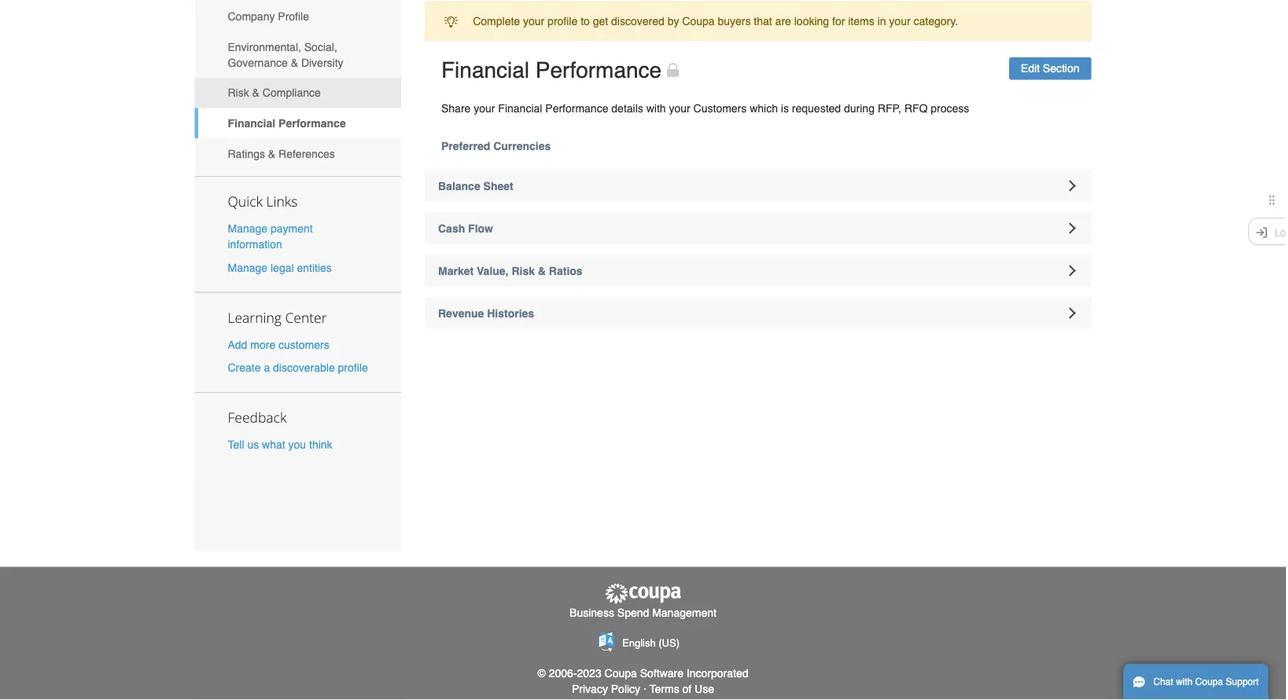 Task type: locate. For each thing, give the bounding box(es) containing it.
risk
[[228, 87, 249, 99], [512, 265, 535, 277]]

links
[[266, 192, 298, 211]]

privacy policy
[[572, 683, 640, 696]]

buyers
[[718, 15, 751, 27]]

& inside dropdown button
[[538, 265, 546, 277]]

financial performance down to
[[441, 58, 662, 83]]

with right chat
[[1176, 677, 1193, 688]]

to
[[581, 15, 590, 27]]

incorporated
[[687, 667, 749, 680]]

a
[[264, 362, 270, 374]]

& left the ratios
[[538, 265, 546, 277]]

0 vertical spatial profile
[[548, 15, 578, 27]]

coupa up policy
[[605, 667, 637, 680]]

financial up ratings
[[228, 117, 275, 130]]

references
[[279, 147, 335, 160]]

discoverable
[[273, 362, 335, 374]]

company profile link
[[195, 1, 401, 32]]

your right complete at the left
[[523, 15, 545, 27]]

1 vertical spatial financial performance
[[228, 117, 346, 130]]

profile right the discoverable
[[338, 362, 368, 374]]

privacy
[[572, 683, 608, 696]]

more
[[250, 339, 275, 351]]

0 vertical spatial financial performance
[[441, 58, 662, 83]]

0 vertical spatial risk
[[228, 87, 249, 99]]

balance
[[438, 180, 480, 192]]

environmental, social, governance & diversity link
[[195, 32, 401, 78]]

ratings
[[228, 147, 265, 160]]

information
[[228, 238, 282, 251]]

manage up information
[[228, 223, 268, 235]]

revenue histories button
[[425, 298, 1092, 329]]

0 horizontal spatial profile
[[338, 362, 368, 374]]

profile
[[278, 10, 309, 23]]

0 horizontal spatial with
[[646, 102, 666, 114]]

1 manage from the top
[[228, 223, 268, 235]]

&
[[291, 56, 298, 69], [252, 87, 260, 99], [268, 147, 275, 160], [538, 265, 546, 277]]

process
[[931, 102, 969, 114]]

financial up "share"
[[441, 58, 529, 83]]

edit section link
[[1009, 57, 1092, 80]]

revenue
[[438, 307, 484, 320]]

risk down governance
[[228, 87, 249, 99]]

manage down information
[[228, 262, 268, 274]]

1 vertical spatial with
[[1176, 677, 1193, 688]]

ratings & references link
[[195, 139, 401, 169]]

details
[[612, 102, 643, 114]]

1 vertical spatial risk
[[512, 265, 535, 277]]

financial
[[441, 58, 529, 83], [498, 102, 542, 114], [228, 117, 275, 130]]

looking
[[794, 15, 829, 27]]

discovered
[[611, 15, 665, 27]]

1 vertical spatial manage
[[228, 262, 268, 274]]

environmental,
[[228, 41, 301, 53]]

are
[[775, 15, 791, 27]]

& inside "link"
[[252, 87, 260, 99]]

1 horizontal spatial profile
[[548, 15, 578, 27]]

for
[[832, 15, 845, 27]]

0 horizontal spatial financial performance
[[228, 117, 346, 130]]

manage legal entities
[[228, 262, 332, 274]]

profile left to
[[548, 15, 578, 27]]

coupa
[[682, 15, 715, 27], [605, 667, 637, 680], [1195, 677, 1223, 688]]

performance up references
[[279, 117, 346, 130]]

edit section
[[1021, 62, 1080, 75]]

1 horizontal spatial financial performance
[[441, 58, 662, 83]]

1 horizontal spatial risk
[[512, 265, 535, 277]]

1 horizontal spatial with
[[1176, 677, 1193, 688]]

1 horizontal spatial coupa
[[682, 15, 715, 27]]

what
[[262, 439, 285, 451]]

risk right value,
[[512, 265, 535, 277]]

add more customers link
[[228, 339, 329, 351]]

think
[[309, 439, 332, 451]]

histories
[[487, 307, 534, 320]]

quick links
[[228, 192, 298, 211]]

cash flow heading
[[425, 213, 1092, 244]]

& down governance
[[252, 87, 260, 99]]

2 manage from the top
[[228, 262, 268, 274]]

with right details
[[646, 102, 666, 114]]

sheet
[[483, 180, 513, 192]]

market value, risk & ratios heading
[[425, 255, 1092, 287]]

2 horizontal spatial coupa
[[1195, 677, 1223, 688]]

performance up details
[[536, 58, 662, 83]]

0 vertical spatial performance
[[536, 58, 662, 83]]

(us)
[[659, 637, 680, 649]]

& right ratings
[[268, 147, 275, 160]]

performance left details
[[545, 102, 608, 114]]

0 vertical spatial manage
[[228, 223, 268, 235]]

preferred currencies
[[441, 140, 551, 152]]

tell us what you think
[[228, 439, 332, 451]]

create
[[228, 362, 261, 374]]

tell
[[228, 439, 244, 451]]

coupa left support
[[1195, 677, 1223, 688]]

governance
[[228, 56, 288, 69]]

profile inside alert
[[548, 15, 578, 27]]

financial up "currencies"
[[498, 102, 542, 114]]

environmental, social, governance & diversity
[[228, 41, 343, 69]]

balance sheet heading
[[425, 170, 1092, 202]]

coupa right by
[[682, 15, 715, 27]]

your
[[523, 15, 545, 27], [889, 15, 911, 27], [474, 102, 495, 114], [669, 102, 690, 114]]

0 horizontal spatial risk
[[228, 87, 249, 99]]

with
[[646, 102, 666, 114], [1176, 677, 1193, 688]]

of
[[682, 683, 692, 696]]

edit
[[1021, 62, 1040, 75]]

chat
[[1153, 677, 1173, 688]]

manage inside manage payment information
[[228, 223, 268, 235]]

payment
[[271, 223, 313, 235]]

0 vertical spatial financial
[[441, 58, 529, 83]]

manage legal entities link
[[228, 262, 332, 274]]

manage
[[228, 223, 268, 235], [228, 262, 268, 274]]

cash
[[438, 222, 465, 235]]

get
[[593, 15, 608, 27]]

2023
[[577, 667, 602, 680]]

financial performance down compliance
[[228, 117, 346, 130]]

company profile
[[228, 10, 309, 23]]

customers
[[694, 102, 747, 114]]

your right in
[[889, 15, 911, 27]]

0 vertical spatial with
[[646, 102, 666, 114]]

category.
[[914, 15, 958, 27]]

complete
[[473, 15, 520, 27]]

financial performance
[[441, 58, 662, 83], [228, 117, 346, 130]]

in
[[878, 15, 886, 27]]

1 vertical spatial profile
[[338, 362, 368, 374]]

create a discoverable profile link
[[228, 362, 368, 374]]

& left diversity
[[291, 56, 298, 69]]

performance
[[536, 58, 662, 83], [545, 102, 608, 114], [279, 117, 346, 130]]

your left customers
[[669, 102, 690, 114]]

add
[[228, 339, 247, 351]]

revenue histories
[[438, 307, 534, 320]]

share your financial performance details with your customers which is requested during rfp, rfq process
[[441, 102, 969, 114]]

market
[[438, 265, 474, 277]]



Task type: vqa. For each thing, say whether or not it's contained in the screenshot.
FEEDBACK
yes



Task type: describe. For each thing, give the bounding box(es) containing it.
ratings & references
[[228, 147, 335, 160]]

add more customers
[[228, 339, 329, 351]]

coupa inside chat with coupa support button
[[1195, 677, 1223, 688]]

terms of use
[[650, 683, 714, 696]]

spend
[[617, 607, 649, 620]]

compliance
[[263, 87, 321, 99]]

share
[[441, 102, 471, 114]]

entities
[[297, 262, 332, 274]]

2006-
[[549, 667, 577, 680]]

2 vertical spatial performance
[[279, 117, 346, 130]]

market value, risk & ratios
[[438, 265, 583, 277]]

0 horizontal spatial coupa
[[605, 667, 637, 680]]

chat with coupa support
[[1153, 677, 1259, 688]]

risk inside dropdown button
[[512, 265, 535, 277]]

center
[[285, 308, 327, 327]]

chat with coupa support button
[[1123, 665, 1268, 701]]

feedback
[[228, 408, 287, 427]]

cash flow
[[438, 222, 493, 235]]

coupa supplier portal image
[[604, 583, 682, 606]]

with inside button
[[1176, 677, 1193, 688]]

create a discoverable profile
[[228, 362, 368, 374]]

© 2006-2023 coupa software incorporated
[[538, 667, 749, 680]]

currencies
[[493, 140, 551, 152]]

cash flow button
[[425, 213, 1092, 244]]

business spend management
[[570, 607, 717, 620]]

ratios
[[549, 265, 583, 277]]

by
[[668, 15, 679, 27]]

tell us what you think button
[[228, 437, 332, 453]]

software
[[640, 667, 684, 680]]

policy
[[611, 683, 640, 696]]

revenue histories heading
[[425, 298, 1092, 329]]

english (us)
[[622, 637, 680, 649]]

coupa inside complete your profile to get discovered by coupa buyers that are looking for items in your category. alert
[[682, 15, 715, 27]]

2 vertical spatial financial
[[228, 117, 275, 130]]

you
[[288, 439, 306, 451]]

requested
[[792, 102, 841, 114]]

balance sheet
[[438, 180, 513, 192]]

preferred
[[441, 140, 490, 152]]

market value, risk & ratios button
[[425, 255, 1092, 287]]

support
[[1226, 677, 1259, 688]]

1 vertical spatial performance
[[545, 102, 608, 114]]

1 vertical spatial financial
[[498, 102, 542, 114]]

terms
[[650, 683, 679, 696]]

social,
[[304, 41, 337, 53]]

diversity
[[301, 56, 343, 69]]

your right "share"
[[474, 102, 495, 114]]

which
[[750, 102, 778, 114]]

flow
[[468, 222, 493, 235]]

©
[[538, 667, 546, 680]]

manage for manage legal entities
[[228, 262, 268, 274]]

use
[[695, 683, 714, 696]]

complete your profile to get discovered by coupa buyers that are looking for items in your category. alert
[[425, 1, 1092, 41]]

financial performance link
[[195, 108, 401, 139]]

during
[[844, 102, 875, 114]]

customers
[[279, 339, 329, 351]]

business
[[570, 607, 614, 620]]

learning
[[228, 308, 282, 327]]

privacy policy link
[[572, 683, 640, 696]]

quick
[[228, 192, 263, 211]]

us
[[247, 439, 259, 451]]

manage payment information
[[228, 223, 313, 251]]

english
[[622, 637, 656, 649]]

is
[[781, 102, 789, 114]]

risk & compliance link
[[195, 78, 401, 108]]

manage for manage payment information
[[228, 223, 268, 235]]

risk inside "link"
[[228, 87, 249, 99]]

section
[[1043, 62, 1080, 75]]

rfq
[[905, 102, 928, 114]]

complete your profile to get discovered by coupa buyers that are looking for items in your category.
[[473, 15, 958, 27]]

& inside environmental, social, governance & diversity
[[291, 56, 298, 69]]

terms of use link
[[650, 683, 714, 696]]

balance sheet button
[[425, 170, 1092, 202]]

that
[[754, 15, 772, 27]]

value,
[[477, 265, 509, 277]]

rfp,
[[878, 102, 901, 114]]



